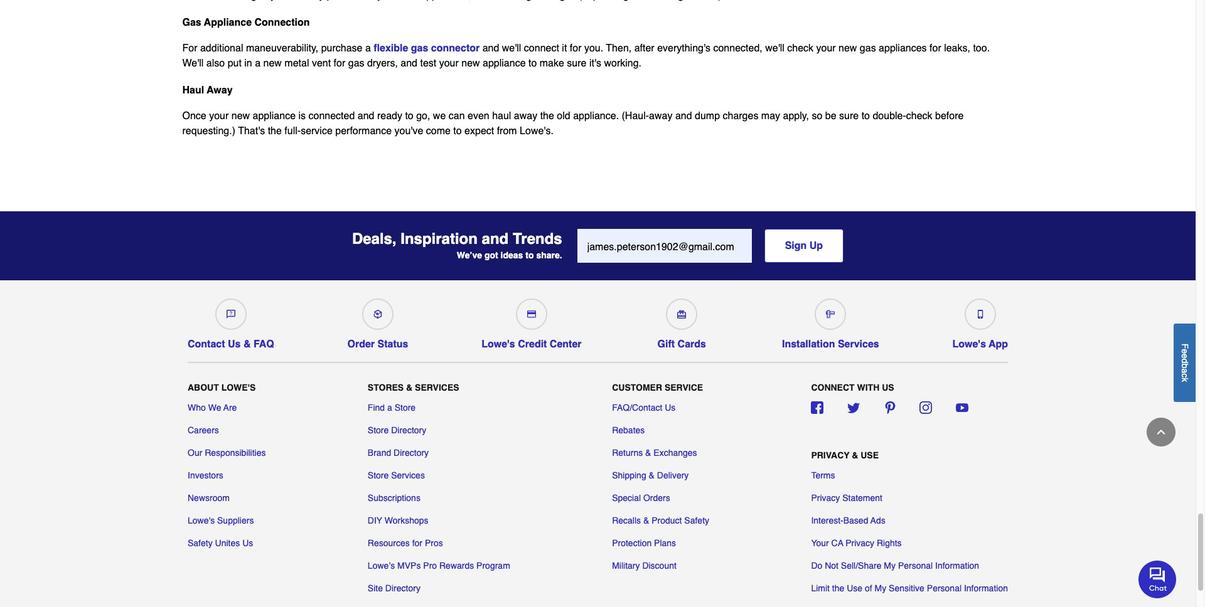 Task type: describe. For each thing, give the bounding box(es) containing it.
can
[[449, 110, 465, 122]]

a inside button
[[1180, 369, 1191, 374]]

test
[[420, 58, 437, 69]]

2 away from the left
[[649, 110, 673, 122]]

cards
[[678, 339, 706, 350]]

sign up button
[[765, 229, 844, 263]]

appliance inside and we'll connect it for you. then, after everything's connected, we'll check your new gas appliances for leaks, too. we'll also put in a new metal vent for gas dryers, and test your new appliance to make sure it's working.
[[483, 58, 526, 69]]

find a store
[[368, 403, 416, 413]]

and we'll connect it for you. then, after everything's connected, we'll check your new gas appliances for leaks, too. we'll also put in a new metal vent for gas dryers, and test your new appliance to make sure it's working.
[[182, 42, 990, 69]]

1 e from the top
[[1180, 349, 1191, 354]]

you've
[[395, 125, 423, 137]]

youtube image
[[956, 402, 969, 415]]

our responsibilities link
[[188, 447, 266, 460]]

dryers,
[[367, 58, 398, 69]]

store directory link
[[368, 425, 426, 437]]

new left appliances
[[839, 42, 857, 54]]

based
[[844, 516, 869, 526]]

and up performance
[[358, 110, 375, 122]]

privacy for privacy & use
[[811, 451, 850, 461]]

gift cards
[[658, 339, 706, 350]]

after
[[635, 42, 655, 54]]

purchase
[[321, 42, 363, 54]]

services for installation services
[[838, 339, 880, 350]]

0 horizontal spatial gas
[[348, 58, 365, 69]]

rewards
[[440, 561, 474, 571]]

we'll
[[182, 58, 204, 69]]

0 horizontal spatial the
[[268, 125, 282, 137]]

shipping & delivery link
[[612, 470, 689, 482]]

sensitive
[[889, 584, 925, 594]]

1 vertical spatial information
[[964, 584, 1008, 594]]

services for store services
[[391, 471, 425, 481]]

order
[[348, 339, 375, 350]]

to inside deals, inspiration and trends we've got ideas to share.
[[526, 251, 534, 261]]

do not sell/share my personal information link
[[811, 560, 980, 573]]

limit
[[811, 584, 830, 594]]

rights
[[877, 539, 902, 549]]

site directory link
[[368, 583, 421, 595]]

lowe's credit center link
[[482, 294, 582, 350]]

lowe's for lowe's suppliers
[[188, 516, 215, 526]]

2 vertical spatial the
[[832, 584, 845, 594]]

got
[[485, 251, 498, 261]]

before
[[936, 110, 964, 122]]

status
[[378, 339, 408, 350]]

newsroom link
[[188, 492, 230, 505]]

about
[[188, 383, 219, 393]]

faq/contact
[[612, 403, 663, 413]]

order status
[[348, 339, 408, 350]]

your inside once your new appliance is connected and ready to go, we can even haul away the old appliance. (haul-away and dump charges may apply, so be sure to double-check before requesting.) that's the full-service performance you've come to expect from lowe's.
[[209, 110, 229, 122]]

0 horizontal spatial safety
[[188, 539, 213, 549]]

leaks,
[[944, 42, 971, 54]]

connector
[[431, 42, 480, 54]]

to left 'double-'
[[862, 110, 870, 122]]

charges
[[723, 110, 759, 122]]

with
[[857, 383, 880, 393]]

double-
[[873, 110, 907, 122]]

shipping
[[612, 471, 647, 481]]

c
[[1180, 373, 1191, 378]]

do not sell/share my personal information
[[811, 561, 980, 571]]

for left leaks,
[[930, 42, 942, 54]]

connected,
[[714, 42, 763, 54]]

special
[[612, 494, 641, 504]]

terms
[[811, 471, 835, 481]]

pinterest image
[[884, 402, 896, 415]]

a inside and we'll connect it for you. then, after everything's connected, we'll check your new gas appliances for leaks, too. we'll also put in a new metal vent for gas dryers, and test your new appliance to make sure it's working.
[[255, 58, 261, 69]]

everything's
[[657, 42, 711, 54]]

1 vertical spatial my
[[875, 584, 887, 594]]

and left dump
[[676, 110, 692, 122]]

1 horizontal spatial safety
[[685, 516, 710, 526]]

rebates link
[[612, 425, 645, 437]]

f e e d b a c k
[[1180, 344, 1191, 382]]

a inside "link"
[[387, 403, 392, 413]]

installation services
[[782, 339, 880, 350]]

from
[[497, 125, 517, 137]]

& for stores & services
[[406, 383, 413, 393]]

Email Address email field
[[577, 229, 752, 263]]

too.
[[973, 42, 990, 54]]

sure inside once your new appliance is connected and ready to go, we can even haul away the old appliance. (haul-away and dump charges may apply, so be sure to double-check before requesting.) that's the full-service performance you've come to expect from lowe's.
[[840, 110, 859, 122]]

interest-based ads link
[[811, 515, 886, 528]]

directory for store directory
[[391, 426, 426, 436]]

orders
[[644, 494, 670, 504]]

brand directory link
[[368, 447, 429, 460]]

connect with us
[[811, 383, 895, 393]]

store for services
[[368, 471, 389, 481]]

military discount
[[612, 561, 677, 571]]

lowe's up are
[[221, 383, 256, 393]]

and right connector
[[483, 42, 499, 54]]

& for returns & exchanges
[[646, 448, 651, 458]]

ca
[[832, 539, 844, 549]]

lowe's for lowe's credit center
[[482, 339, 515, 350]]

2 horizontal spatial gas
[[860, 42, 876, 54]]

f
[[1180, 344, 1191, 349]]

facebook image
[[811, 402, 824, 415]]

additional
[[200, 42, 243, 54]]

contact us & faq
[[188, 339, 274, 350]]

recalls & product safety link
[[612, 515, 710, 528]]

that's
[[238, 125, 265, 137]]

directory for brand directory
[[394, 448, 429, 458]]

be
[[826, 110, 837, 122]]

app
[[989, 339, 1008, 350]]

& for privacy & use
[[852, 451, 859, 461]]

ideas
[[501, 251, 523, 261]]

d
[[1180, 359, 1191, 364]]

contact us & faq link
[[188, 294, 274, 350]]

0 vertical spatial personal
[[898, 561, 933, 571]]

who
[[188, 403, 206, 413]]

are
[[223, 403, 237, 413]]

may
[[762, 110, 781, 122]]

not
[[825, 561, 839, 571]]

pros
[[425, 539, 443, 549]]

deals, inspiration and trends we've got ideas to share.
[[352, 230, 562, 261]]

discount
[[643, 561, 677, 571]]

twitter image
[[848, 402, 860, 415]]

use for &
[[861, 451, 879, 461]]

you.
[[585, 42, 604, 54]]

installation services link
[[782, 294, 880, 350]]

delivery
[[657, 471, 689, 481]]

chevron up image
[[1155, 426, 1168, 439]]

for right it
[[570, 42, 582, 54]]

new inside once your new appliance is connected and ready to go, we can even haul away the old appliance. (haul-away and dump charges may apply, so be sure to double-check before requesting.) that's the full-service performance you've come to expect from lowe's.
[[232, 110, 250, 122]]

1 horizontal spatial gas
[[411, 42, 428, 54]]

put
[[228, 58, 242, 69]]

contact
[[188, 339, 225, 350]]

store services link
[[368, 470, 425, 482]]

pickup image
[[374, 310, 382, 319]]



Task type: locate. For each thing, give the bounding box(es) containing it.
e up b
[[1180, 354, 1191, 359]]

directory inside brand directory link
[[394, 448, 429, 458]]

who we are link
[[188, 402, 237, 415]]

the left "old"
[[540, 110, 554, 122]]

directory down store directory link
[[394, 448, 429, 458]]

resources for pros
[[368, 539, 443, 549]]

e up d
[[1180, 349, 1191, 354]]

0 vertical spatial safety
[[685, 516, 710, 526]]

0 horizontal spatial appliance
[[253, 110, 296, 122]]

plans
[[654, 539, 676, 549]]

to right ideas on the left
[[526, 251, 534, 261]]

1 vertical spatial directory
[[394, 448, 429, 458]]

lowe's inside lowe's app link
[[953, 339, 986, 350]]

2 we'll from the left
[[766, 42, 785, 54]]

recalls
[[612, 516, 641, 526]]

stores
[[368, 383, 404, 393]]

& left faq
[[244, 339, 251, 350]]

safety unites us
[[188, 539, 253, 549]]

1 we'll from the left
[[502, 42, 521, 54]]

1 horizontal spatial sure
[[840, 110, 859, 122]]

to
[[529, 58, 537, 69], [405, 110, 414, 122], [862, 110, 870, 122], [454, 125, 462, 137], [526, 251, 534, 261]]

0 vertical spatial information
[[936, 561, 980, 571]]

sure left the it's
[[567, 58, 587, 69]]

e
[[1180, 349, 1191, 354], [1180, 354, 1191, 359]]

& inside 'link'
[[649, 471, 655, 481]]

lowe's down newsroom
[[188, 516, 215, 526]]

a up k
[[1180, 369, 1191, 374]]

lowe's left app
[[953, 339, 986, 350]]

for additional maneuverability, purchase a flexible gas connector
[[182, 42, 480, 54]]

scroll to top element
[[1147, 418, 1176, 447]]

directory down mvps
[[385, 584, 421, 594]]

for left pros
[[412, 539, 423, 549]]

2 vertical spatial directory
[[385, 584, 421, 594]]

subscriptions
[[368, 494, 421, 504]]

lowe's suppliers link
[[188, 515, 254, 528]]

pro
[[423, 561, 437, 571]]

performance
[[335, 125, 392, 137]]

& right stores
[[406, 383, 413, 393]]

ready
[[377, 110, 402, 122]]

1 vertical spatial the
[[268, 125, 282, 137]]

connect
[[811, 383, 855, 393]]

safety
[[685, 516, 710, 526], [188, 539, 213, 549]]

store down stores & services
[[395, 403, 416, 413]]

0 vertical spatial services
[[838, 339, 880, 350]]

1 horizontal spatial us
[[242, 539, 253, 549]]

directory up brand directory
[[391, 426, 426, 436]]

1 vertical spatial privacy
[[811, 494, 840, 504]]

the left full-
[[268, 125, 282, 137]]

gift card image
[[678, 310, 686, 319]]

we'll left connect
[[502, 42, 521, 54]]

lowe's
[[482, 339, 515, 350], [953, 339, 986, 350], [221, 383, 256, 393], [188, 516, 215, 526]]

subscriptions link
[[368, 492, 421, 505]]

appliance up full-
[[253, 110, 296, 122]]

lowe's left credit
[[482, 339, 515, 350]]

check
[[788, 42, 814, 54], [907, 110, 933, 122]]

sure right be
[[840, 110, 859, 122]]

directory for site directory
[[385, 584, 421, 594]]

brand directory
[[368, 448, 429, 458]]

us down 'customer service'
[[665, 403, 676, 413]]

gas up test
[[411, 42, 428, 54]]

vent
[[312, 58, 331, 69]]

1 vertical spatial personal
[[927, 584, 962, 594]]

store
[[395, 403, 416, 413], [368, 426, 389, 436], [368, 471, 389, 481]]

store for directory
[[368, 426, 389, 436]]

1 horizontal spatial we'll
[[766, 42, 785, 54]]

to down connect
[[529, 58, 537, 69]]

our responsibilities
[[188, 448, 266, 458]]

away
[[207, 85, 233, 96]]

ads
[[871, 516, 886, 526]]

share.
[[536, 251, 562, 261]]

0 vertical spatial my
[[884, 561, 896, 571]]

who we are
[[188, 403, 237, 413]]

chat invite button image
[[1139, 560, 1177, 599]]

the right limit
[[832, 584, 845, 594]]

service
[[301, 125, 333, 137]]

1 vertical spatial us
[[665, 403, 676, 413]]

privacy statement link
[[811, 492, 883, 505]]

lowe's mvps pro rewards program
[[368, 561, 510, 571]]

make
[[540, 58, 564, 69]]

new up that's
[[232, 110, 250, 122]]

use for the
[[847, 584, 863, 594]]

lowe's for lowe's app
[[953, 339, 986, 350]]

a up dryers,
[[365, 42, 371, 54]]

new down connector
[[462, 58, 480, 69]]

us right contact on the bottom
[[228, 339, 241, 350]]

2 vertical spatial us
[[242, 539, 253, 549]]

deals,
[[352, 230, 397, 248]]

full-
[[285, 125, 301, 137]]

0 horizontal spatial away
[[514, 110, 538, 122]]

then,
[[606, 42, 632, 54]]

and left test
[[401, 58, 418, 69]]

diy workshops
[[368, 516, 429, 526]]

we'll right connected,
[[766, 42, 785, 54]]

sign up form
[[577, 229, 844, 263]]

0 vertical spatial us
[[228, 339, 241, 350]]

2 vertical spatial privacy
[[846, 539, 875, 549]]

lowe's inside lowe's credit center link
[[482, 339, 515, 350]]

a right "in"
[[255, 58, 261, 69]]

away up lowe's.
[[514, 110, 538, 122]]

personal right sensitive
[[927, 584, 962, 594]]

flexible gas connector link
[[374, 42, 480, 54]]

services down brand directory link
[[391, 471, 425, 481]]

store inside store services link
[[368, 471, 389, 481]]

k
[[1180, 378, 1191, 382]]

us inside "link"
[[228, 339, 241, 350]]

personal up limit the use of my sensitive personal information
[[898, 561, 933, 571]]

0 vertical spatial your
[[817, 42, 836, 54]]

protection plans link
[[612, 538, 676, 550]]

is
[[299, 110, 306, 122]]

use left of at the bottom of page
[[847, 584, 863, 594]]

0 vertical spatial privacy
[[811, 451, 850, 461]]

& inside "link"
[[244, 339, 251, 350]]

to down can
[[454, 125, 462, 137]]

new down maneuverability,
[[263, 58, 282, 69]]

find a store link
[[368, 402, 416, 415]]

careers link
[[188, 425, 219, 437]]

0 vertical spatial check
[[788, 42, 814, 54]]

sure inside and we'll connect it for you. then, after everything's connected, we'll check your new gas appliances for leaks, too. we'll also put in a new metal vent for gas dryers, and test your new appliance to make sure it's working.
[[567, 58, 587, 69]]

sign
[[785, 240, 807, 252]]

my right of at the bottom of page
[[875, 584, 887, 594]]

& left the delivery
[[649, 471, 655, 481]]

haul away
[[182, 85, 233, 96]]

privacy for privacy statement
[[811, 494, 840, 504]]

services
[[838, 339, 880, 350], [415, 383, 459, 393], [391, 471, 425, 481]]

mobile image
[[976, 310, 985, 319]]

instagram image
[[920, 402, 933, 415]]

lowe's inside the lowe's suppliers link
[[188, 516, 215, 526]]

& for recalls & product safety
[[644, 516, 649, 526]]

0 vertical spatial store
[[395, 403, 416, 413]]

2 horizontal spatial your
[[817, 42, 836, 54]]

store directory
[[368, 426, 426, 436]]

lowe's app
[[953, 339, 1008, 350]]

0 vertical spatial sure
[[567, 58, 587, 69]]

safety unites us link
[[188, 538, 253, 550]]

flexible
[[374, 42, 408, 54]]

check inside once your new appliance is connected and ready to go, we can even haul away the old appliance. (haul-away and dump charges may apply, so be sure to double-check before requesting.) that's the full-service performance you've come to expect from lowe's.
[[907, 110, 933, 122]]

recalls & product safety
[[612, 516, 710, 526]]

investors
[[188, 471, 223, 481]]

1 vertical spatial sure
[[840, 110, 859, 122]]

product
[[652, 516, 682, 526]]

it
[[562, 42, 567, 54]]

check left before
[[907, 110, 933, 122]]

store up brand
[[368, 426, 389, 436]]

your
[[811, 539, 829, 549]]

0 vertical spatial appliance
[[483, 58, 526, 69]]

diy
[[368, 516, 382, 526]]

& right returns
[[646, 448, 651, 458]]

1 vertical spatial your
[[439, 58, 459, 69]]

credit
[[518, 339, 547, 350]]

0 vertical spatial the
[[540, 110, 554, 122]]

0 horizontal spatial your
[[209, 110, 229, 122]]

safety left unites
[[188, 539, 213, 549]]

apply,
[[783, 110, 809, 122]]

terms link
[[811, 470, 835, 482]]

services up find a store "link"
[[415, 383, 459, 393]]

my down rights
[[884, 561, 896, 571]]

& right recalls
[[644, 516, 649, 526]]

1 horizontal spatial your
[[439, 58, 459, 69]]

we
[[208, 403, 221, 413]]

find
[[368, 403, 385, 413]]

check right connected,
[[788, 42, 814, 54]]

lowe's app link
[[953, 294, 1008, 350]]

0 horizontal spatial check
[[788, 42, 814, 54]]

0 horizontal spatial we'll
[[502, 42, 521, 54]]

a
[[365, 42, 371, 54], [255, 58, 261, 69], [1180, 369, 1191, 374], [387, 403, 392, 413]]

suppliers
[[217, 516, 254, 526]]

store inside find a store "link"
[[395, 403, 416, 413]]

1 horizontal spatial appliance
[[483, 58, 526, 69]]

1 vertical spatial safety
[[188, 539, 213, 549]]

gas down purchase
[[348, 58, 365, 69]]

dimensions image
[[827, 310, 835, 319]]

military
[[612, 561, 640, 571]]

2 vertical spatial store
[[368, 471, 389, 481]]

sign up
[[785, 240, 823, 252]]

and
[[483, 42, 499, 54], [401, 58, 418, 69], [358, 110, 375, 122], [676, 110, 692, 122], [482, 230, 509, 248]]

us right unites
[[242, 539, 253, 549]]

privacy inside your ca privacy rights link
[[846, 539, 875, 549]]

lowe's.
[[520, 125, 554, 137]]

store services
[[368, 471, 425, 481]]

directory inside site directory link
[[385, 584, 421, 594]]

services up connect with us
[[838, 339, 880, 350]]

0 horizontal spatial sure
[[567, 58, 587, 69]]

diy workshops link
[[368, 515, 429, 528]]

us for contact
[[228, 339, 241, 350]]

1 horizontal spatial check
[[907, 110, 933, 122]]

for down purchase
[[334, 58, 346, 69]]

to inside and we'll connect it for you. then, after everything's connected, we'll check your new gas appliances for leaks, too. we'll also put in a new metal vent for gas dryers, and test your new appliance to make sure it's working.
[[529, 58, 537, 69]]

0 vertical spatial use
[[861, 451, 879, 461]]

shipping & delivery
[[612, 471, 689, 481]]

gas
[[411, 42, 428, 54], [860, 42, 876, 54], [348, 58, 365, 69]]

2 e from the top
[[1180, 354, 1191, 359]]

appliance down connect
[[483, 58, 526, 69]]

investors link
[[188, 470, 223, 482]]

program
[[477, 561, 510, 571]]

1 vertical spatial check
[[907, 110, 933, 122]]

faq/contact us
[[612, 403, 676, 413]]

site
[[368, 584, 383, 594]]

privacy right ca on the bottom
[[846, 539, 875, 549]]

privacy up terms
[[811, 451, 850, 461]]

store down brand
[[368, 471, 389, 481]]

us for faq/contact
[[665, 403, 676, 413]]

and inside deals, inspiration and trends we've got ideas to share.
[[482, 230, 509, 248]]

1 horizontal spatial the
[[540, 110, 554, 122]]

protection plans
[[612, 539, 676, 549]]

gas left appliances
[[860, 42, 876, 54]]

safety right product on the bottom right of the page
[[685, 516, 710, 526]]

2 vertical spatial your
[[209, 110, 229, 122]]

stores & services
[[368, 383, 459, 393]]

check inside and we'll connect it for you. then, after everything's connected, we'll check your new gas appliances for leaks, too. we'll also put in a new metal vent for gas dryers, and test your new appliance to make sure it's working.
[[788, 42, 814, 54]]

returns
[[612, 448, 643, 458]]

0 horizontal spatial us
[[228, 339, 241, 350]]

1 vertical spatial appliance
[[253, 110, 296, 122]]

workshops
[[385, 516, 429, 526]]

appliance inside once your new appliance is connected and ready to go, we can even haul away the old appliance. (haul-away and dump charges may apply, so be sure to double-check before requesting.) that's the full-service performance you've come to expect from lowe's.
[[253, 110, 296, 122]]

exchanges
[[654, 448, 697, 458]]

privacy inside privacy statement 'link'
[[811, 494, 840, 504]]

credit card image
[[527, 310, 536, 319]]

1 vertical spatial services
[[415, 383, 459, 393]]

1 vertical spatial store
[[368, 426, 389, 436]]

&
[[244, 339, 251, 350], [406, 383, 413, 393], [646, 448, 651, 458], [852, 451, 859, 461], [649, 471, 655, 481], [644, 516, 649, 526]]

your
[[817, 42, 836, 54], [439, 58, 459, 69], [209, 110, 229, 122]]

1 horizontal spatial away
[[649, 110, 673, 122]]

& for shipping & delivery
[[649, 471, 655, 481]]

a right find
[[387, 403, 392, 413]]

and up got
[[482, 230, 509, 248]]

interest-based ads
[[811, 516, 886, 526]]

away left dump
[[649, 110, 673, 122]]

store inside store directory link
[[368, 426, 389, 436]]

directory inside store directory link
[[391, 426, 426, 436]]

even
[[468, 110, 490, 122]]

0 vertical spatial directory
[[391, 426, 426, 436]]

1 away from the left
[[514, 110, 538, 122]]

1 vertical spatial use
[[847, 584, 863, 594]]

to left go,
[[405, 110, 414, 122]]

2 horizontal spatial us
[[665, 403, 676, 413]]

2 horizontal spatial the
[[832, 584, 845, 594]]

use up statement
[[861, 451, 879, 461]]

& up statement
[[852, 451, 859, 461]]

privacy up interest-
[[811, 494, 840, 504]]

customer care image
[[227, 310, 235, 319]]

2 vertical spatial services
[[391, 471, 425, 481]]

metal
[[285, 58, 309, 69]]



Task type: vqa. For each thing, say whether or not it's contained in the screenshot.
the appliances at top right
yes



